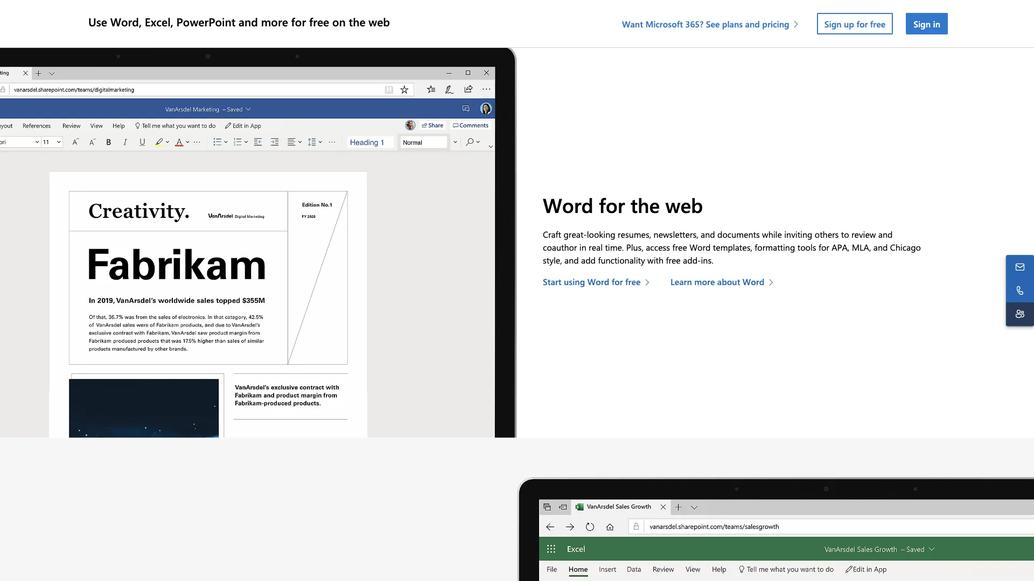 Task type: locate. For each thing, give the bounding box(es) containing it.
sign for sign in
[[914, 18, 931, 29]]

powerpoint
[[176, 14, 236, 29]]

the inside "element"
[[349, 14, 365, 29]]

word inside 'learn more about word' link
[[743, 276, 764, 288]]

sign up for free link
[[817, 13, 893, 34]]

time.
[[605, 242, 624, 253]]

learn more about word link
[[670, 276, 779, 289]]

on
[[332, 14, 346, 29]]

365?
[[685, 18, 704, 29]]

sign in
[[914, 18, 940, 29]]

learn more about word
[[670, 276, 764, 288]]

with
[[647, 255, 663, 266]]

1 horizontal spatial more
[[694, 276, 715, 288]]

and right 'mla,'
[[873, 242, 888, 253]]

0 vertical spatial in
[[933, 18, 940, 29]]

0 horizontal spatial sign
[[824, 18, 842, 29]]

others
[[815, 229, 839, 240]]

word up great-
[[543, 192, 593, 219]]

web right on
[[369, 14, 390, 29]]

want microsoft 365? see plans and pricing link
[[622, 18, 804, 29]]

mla,
[[852, 242, 871, 253]]

free
[[309, 14, 329, 29], [870, 18, 886, 29], [672, 242, 687, 253], [666, 255, 681, 266], [625, 276, 641, 288]]

apa,
[[832, 242, 849, 253]]

chicago
[[890, 242, 921, 253]]

the up resumes,
[[630, 192, 660, 219]]

0 horizontal spatial the
[[349, 14, 365, 29]]

word right about
[[743, 276, 764, 288]]

style,
[[543, 255, 562, 266]]

the
[[349, 14, 365, 29], [630, 192, 660, 219]]

for down the functionality
[[612, 276, 623, 288]]

web
[[369, 14, 390, 29], [665, 192, 703, 219]]

want
[[622, 18, 643, 29]]

using
[[564, 276, 585, 288]]

more inside "element"
[[261, 14, 288, 29]]

and right plans
[[745, 18, 760, 29]]

0 vertical spatial web
[[369, 14, 390, 29]]

plans
[[722, 18, 743, 29]]

excel,
[[145, 14, 173, 29]]

documents
[[717, 229, 760, 240]]

sign inside 'link'
[[824, 18, 842, 29]]

word down 'add'
[[587, 276, 609, 288]]

0 vertical spatial the
[[349, 14, 365, 29]]

use
[[88, 14, 107, 29]]

use word, excel, powerpoint and more for free on the web
[[88, 14, 390, 29]]

free left on
[[309, 14, 329, 29]]

1 sign from the left
[[824, 18, 842, 29]]

add-
[[683, 255, 701, 266]]

1 horizontal spatial the
[[630, 192, 660, 219]]

a laptop displaying colorful charts and graphs in excel on the web image
[[517, 477, 1034, 582]]

free inside the sign up for free 'link'
[[870, 18, 886, 29]]

2 sign from the left
[[914, 18, 931, 29]]

functionality
[[598, 255, 645, 266]]

1 vertical spatial in
[[579, 242, 586, 253]]

free right up
[[870, 18, 886, 29]]

newsletters,
[[654, 229, 698, 240]]

for right up
[[857, 18, 868, 29]]

0 horizontal spatial web
[[369, 14, 390, 29]]

to
[[841, 229, 849, 240]]

1 horizontal spatial web
[[665, 192, 703, 219]]

craft
[[543, 229, 561, 240]]

for
[[291, 14, 306, 29], [857, 18, 868, 29], [599, 192, 625, 219], [819, 242, 829, 253], [612, 276, 623, 288]]

and
[[239, 14, 258, 29], [745, 18, 760, 29], [701, 229, 715, 240], [878, 229, 893, 240], [873, 242, 888, 253], [564, 255, 579, 266]]

craft great-looking resumes, newsletters, and documents while inviting others to review and coauthor in real time. plus, access free word templates, formatting tools for apa, mla, and chicago style, and add functionality with free add-ins.
[[543, 229, 921, 266]]

more
[[261, 14, 288, 29], [694, 276, 715, 288]]

inviting
[[784, 229, 812, 240]]

free inside start using word for free 'link'
[[625, 276, 641, 288]]

1 horizontal spatial in
[[933, 18, 940, 29]]

sign in link
[[906, 13, 948, 34]]

in
[[933, 18, 940, 29], [579, 242, 586, 253]]

0 horizontal spatial more
[[261, 14, 288, 29]]

the right on
[[349, 14, 365, 29]]

0 horizontal spatial in
[[579, 242, 586, 253]]

add
[[581, 255, 596, 266]]

while
[[762, 229, 782, 240]]

word
[[543, 192, 593, 219], [689, 242, 711, 253], [587, 276, 609, 288], [743, 276, 764, 288]]

web up newsletters,
[[665, 192, 703, 219]]

and up ins.
[[701, 229, 715, 240]]

word up ins.
[[689, 242, 711, 253]]

start
[[543, 276, 561, 288]]

free down the functionality
[[625, 276, 641, 288]]

for inside 'link'
[[612, 276, 623, 288]]

for inside craft great-looking resumes, newsletters, and documents while inviting others to review and coauthor in real time. plus, access free word templates, formatting tools for apa, mla, and chicago style, and add functionality with free add-ins.
[[819, 242, 829, 253]]

in inside craft great-looking resumes, newsletters, and documents while inviting others to review and coauthor in real time. plus, access free word templates, formatting tools for apa, mla, and chicago style, and add functionality with free add-ins.
[[579, 242, 586, 253]]

resumes,
[[618, 229, 651, 240]]

1 horizontal spatial sign
[[914, 18, 931, 29]]

free down newsletters,
[[672, 242, 687, 253]]

sign
[[824, 18, 842, 29], [914, 18, 931, 29]]

0 vertical spatial more
[[261, 14, 288, 29]]

for down others
[[819, 242, 829, 253]]



Task type: describe. For each thing, give the bounding box(es) containing it.
learn
[[670, 276, 692, 288]]

great-
[[564, 229, 587, 240]]

about
[[717, 276, 740, 288]]

coauthor
[[543, 242, 577, 253]]

free right with
[[666, 255, 681, 266]]

word,
[[110, 14, 142, 29]]

looking
[[587, 229, 615, 240]]

want microsoft 365? see plans and pricing
[[622, 18, 789, 29]]

word inside start using word for free 'link'
[[587, 276, 609, 288]]

start using word for free
[[543, 276, 641, 288]]

word for the web
[[543, 192, 703, 219]]

and right powerpoint
[[239, 14, 258, 29]]

1 vertical spatial the
[[630, 192, 660, 219]]

real
[[589, 242, 603, 253]]

ins.
[[701, 255, 713, 266]]

start using word for free link
[[543, 276, 655, 289]]

web inside use word, excel, powerpoint and more for free on the web "element"
[[369, 14, 390, 29]]

word inside craft great-looking resumes, newsletters, and documents while inviting others to review and coauthor in real time. plus, access free word templates, formatting tools for apa, mla, and chicago style, and add functionality with free add-ins.
[[689, 242, 711, 253]]

1 vertical spatial more
[[694, 276, 715, 288]]

sign up for free
[[824, 18, 886, 29]]

templates,
[[713, 242, 752, 253]]

a laptop screen displaying a word document with multiple authors editing in word on the web image
[[0, 44, 517, 438]]

review
[[851, 229, 876, 240]]

tools
[[797, 242, 816, 253]]

for up looking
[[599, 192, 625, 219]]

up
[[844, 18, 854, 29]]

pricing
[[762, 18, 789, 29]]

and left 'add'
[[564, 255, 579, 266]]

see
[[706, 18, 720, 29]]

formatting
[[755, 242, 795, 253]]

use word, excel, powerpoint and more for free on the web element
[[86, 0, 954, 47]]

for inside 'link'
[[857, 18, 868, 29]]

sign for sign up for free
[[824, 18, 842, 29]]

microsoft
[[645, 18, 683, 29]]

plus,
[[626, 242, 643, 253]]

access
[[646, 242, 670, 253]]

for left on
[[291, 14, 306, 29]]

in inside "element"
[[933, 18, 940, 29]]

and right review
[[878, 229, 893, 240]]

1 vertical spatial web
[[665, 192, 703, 219]]



Task type: vqa. For each thing, say whether or not it's contained in the screenshot.
'all'
no



